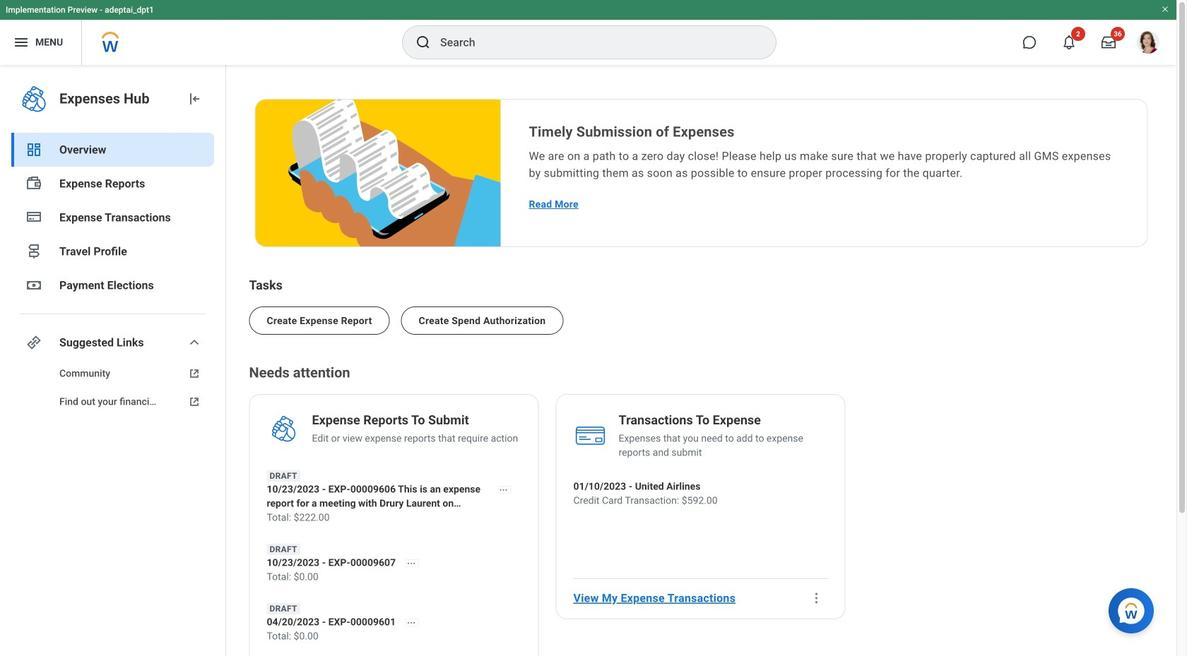 Task type: locate. For each thing, give the bounding box(es) containing it.
related actions image
[[407, 559, 416, 569]]

1 vertical spatial related actions image
[[407, 618, 416, 628]]

related actions vertical image
[[810, 592, 824, 606]]

timeline milestone image
[[25, 243, 42, 260]]

1 ext link image from the top
[[186, 367, 203, 381]]

0 vertical spatial ext link image
[[186, 367, 203, 381]]

1 horizontal spatial related actions image
[[499, 486, 509, 495]]

total: $0.00 element
[[267, 571, 429, 585], [267, 630, 429, 644]]

0 horizontal spatial related actions image
[[407, 618, 416, 628]]

ext link image
[[186, 367, 203, 381], [186, 395, 203, 409]]

total: $0.00 element for related actions icon on the bottom of page
[[267, 571, 429, 585]]

credit card transaction: $592.00 element
[[574, 494, 718, 508]]

edit or view expense reports that require action element
[[312, 432, 518, 446]]

chevron down small image
[[186, 334, 203, 351]]

banner
[[0, 0, 1177, 65]]

profile logan mcneil image
[[1137, 31, 1160, 57]]

total: $0.00 element for related actions image inside 04/20/2023 - exp-00009601 element
[[267, 630, 429, 644]]

0 vertical spatial total: $0.00 element
[[267, 571, 429, 585]]

transactions to expense element
[[619, 412, 761, 432]]

2 total: $0.00 element from the top
[[267, 630, 429, 644]]

0 vertical spatial related actions image
[[499, 486, 509, 495]]

related actions image inside the 10/23/2023 - exp-00009606 this is an expense report for a meeting with drury laurent on 10/23/23 'element'
[[499, 486, 509, 495]]

expenses hub element
[[59, 89, 175, 109]]

close environment banner image
[[1161, 5, 1170, 13]]

10/23/2023 - exp-00009606 this is an expense report for a meeting with drury laurent on 10/23/23 element
[[267, 483, 521, 511]]

search image
[[415, 34, 432, 51]]

1 total: $0.00 element from the top
[[267, 571, 429, 585]]

expenses that you need to add to expense reports and submit element
[[619, 432, 828, 460]]

2 ext link image from the top
[[186, 395, 203, 409]]

navigation pane region
[[0, 65, 226, 657]]

dashboard image
[[25, 141, 42, 158]]

related actions image
[[499, 486, 509, 495], [407, 618, 416, 628]]

list
[[249, 295, 1154, 335]]

related actions image inside 04/20/2023 - exp-00009601 element
[[407, 618, 416, 628]]

dollar image
[[25, 277, 42, 294]]

1 vertical spatial ext link image
[[186, 395, 203, 409]]

total: $222.00 element
[[267, 511, 521, 525]]

timely submission of expenses element
[[529, 122, 1119, 142]]

1 vertical spatial total: $0.00 element
[[267, 630, 429, 644]]

link image
[[25, 334, 42, 351]]

transformation import image
[[186, 90, 203, 107]]



Task type: vqa. For each thing, say whether or not it's contained in the screenshot.
Navigation Pane region on the left of the page
yes



Task type: describe. For each thing, give the bounding box(es) containing it.
notifications large image
[[1062, 35, 1077, 49]]

task pay image
[[25, 175, 42, 192]]

justify image
[[13, 34, 30, 51]]

Search Workday  search field
[[440, 27, 747, 58]]

10/23/2023 - exp-00009607 element
[[267, 556, 429, 571]]

expense reports to submit element
[[312, 412, 469, 432]]

04/20/2023 - exp-00009601 element
[[267, 616, 429, 630]]

credit card image
[[25, 209, 42, 225]]

inbox large image
[[1102, 35, 1116, 49]]

related actions image for 04/20/2023 - exp-00009601 element
[[407, 618, 416, 628]]

related actions image for the 10/23/2023 - exp-00009606 this is an expense report for a meeting with drury laurent on 10/23/23 'element'
[[499, 486, 509, 495]]



